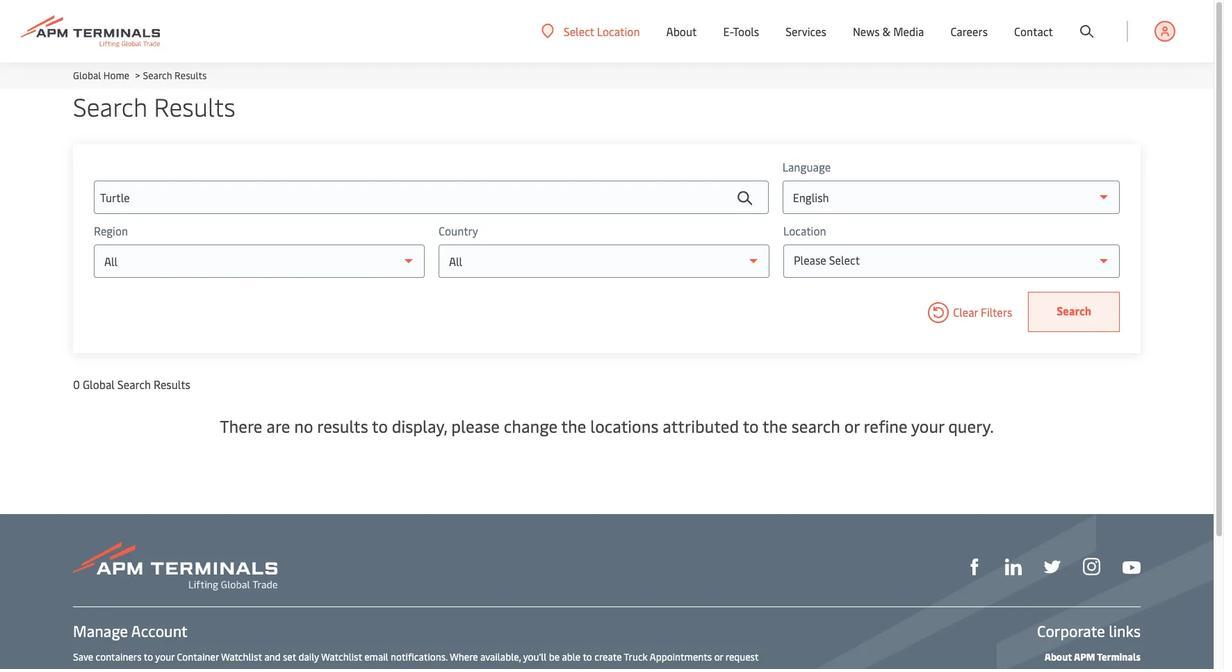 Task type: describe. For each thing, give the bounding box(es) containing it.
careers
[[951, 24, 988, 39]]

there
[[220, 415, 262, 437]]

clear filters
[[953, 304, 1012, 320]]

search
[[792, 415, 840, 437]]

create
[[594, 651, 622, 664]]

account
[[131, 621, 188, 642]]

request
[[726, 651, 759, 664]]

Page number field
[[1076, 464, 1098, 487]]

services
[[786, 24, 826, 39]]

e-
[[723, 24, 733, 39]]

2 watchlist from the left
[[321, 651, 362, 664]]

1 the from the left
[[561, 415, 586, 437]]

you'll
[[523, 651, 547, 664]]

please select
[[794, 252, 860, 268]]

language
[[783, 159, 831, 174]]

1 vertical spatial global
[[83, 377, 115, 392]]

no
[[294, 415, 313, 437]]

your down where
[[461, 668, 480, 669]]

query.
[[948, 415, 994, 437]]

contact button
[[1014, 0, 1053, 63]]

0 vertical spatial results
[[175, 69, 207, 82]]

available,
[[480, 651, 521, 664]]

e-tools
[[723, 24, 759, 39]]

container
[[177, 651, 219, 664]]

are
[[266, 415, 290, 437]]

news & media
[[853, 24, 924, 39]]

profile,
[[217, 668, 248, 669]]

instagram link
[[1083, 557, 1100, 576]]

all
[[424, 668, 435, 669]]

0  global search results
[[73, 377, 190, 392]]

services.
[[119, 668, 156, 669]]

about button
[[666, 0, 697, 63]]

2 the from the left
[[763, 415, 788, 437]]

from
[[437, 668, 459, 669]]

to right 'attributed'
[[743, 415, 759, 437]]

able
[[562, 651, 581, 664]]

ups
[[406, 668, 422, 669]]

containers
[[96, 651, 142, 664]]

search button
[[1028, 292, 1120, 332]]

please
[[451, 415, 500, 437]]

newsletter
[[336, 668, 382, 669]]

save containers to your container watchlist and set daily watchlist email notifications. where available, you'll be able to create truck appointments or request additional services. manage your profile, terminal alerts and newsletter sign-ups all from your account dashboard.
[[73, 651, 759, 669]]

about apm terminals link
[[1045, 651, 1141, 664]]

dashboard.
[[520, 668, 568, 669]]

linkedin image
[[1005, 559, 1022, 576]]

daily
[[299, 651, 319, 664]]

account
[[483, 668, 517, 669]]

corporate
[[1037, 621, 1105, 642]]

select location button
[[541, 23, 640, 39]]

manage inside 'save containers to your container watchlist and set daily watchlist email notifications. where available, you'll be able to create truck appointments or request additional services. manage your profile, terminal alerts and newsletter sign-ups all from your account dashboard.'
[[158, 668, 193, 669]]

select location
[[564, 23, 640, 39]]

news
[[853, 24, 880, 39]]

country
[[439, 223, 478, 238]]

twitter image
[[1044, 559, 1061, 576]]

region
[[94, 223, 128, 238]]

to right results
[[372, 415, 388, 437]]

linkedin__x28_alt_x29__3_ link
[[1005, 557, 1022, 576]]

media
[[893, 24, 924, 39]]



Task type: vqa. For each thing, say whether or not it's contained in the screenshot.
Home
yes



Task type: locate. For each thing, give the bounding box(es) containing it.
1 horizontal spatial location
[[783, 223, 826, 238]]

clear filters button
[[924, 292, 1012, 332]]

or left request
[[714, 651, 723, 664]]

0
[[73, 377, 80, 392]]

about apm terminals
[[1045, 651, 1141, 664]]

manage
[[73, 621, 128, 642], [158, 668, 193, 669]]

clear
[[953, 304, 978, 320]]

search
[[143, 69, 172, 82], [73, 89, 147, 123], [1057, 303, 1091, 318], [117, 377, 151, 392]]

corporate links
[[1037, 621, 1141, 642]]

services button
[[786, 0, 826, 63]]

tools
[[733, 24, 759, 39]]

1 horizontal spatial and
[[317, 668, 333, 669]]

sign-
[[385, 668, 406, 669]]

results
[[317, 415, 368, 437]]

location
[[597, 23, 640, 39], [783, 223, 826, 238]]

about for about apm terminals
[[1045, 651, 1072, 664]]

global left the home
[[73, 69, 101, 82]]

0 horizontal spatial select
[[564, 23, 594, 39]]

be
[[549, 651, 560, 664]]

0 horizontal spatial and
[[264, 651, 281, 664]]

careers button
[[951, 0, 988, 63]]

results
[[175, 69, 207, 82], [154, 89, 235, 123], [154, 377, 190, 392]]

and up terminal at the left
[[264, 651, 281, 664]]

0 horizontal spatial or
[[714, 651, 723, 664]]

appointments
[[650, 651, 712, 664]]

1 horizontal spatial watchlist
[[321, 651, 362, 664]]

apm
[[1074, 651, 1095, 664]]

filters
[[981, 304, 1012, 320]]

terminals
[[1097, 651, 1141, 664]]

additional
[[73, 668, 117, 669]]

global home > search results
[[73, 69, 207, 82]]

or inside 'save containers to your container watchlist and set daily watchlist email notifications. where available, you'll be able to create truck appointments or request additional services. manage your profile, terminal alerts and newsletter sign-ups all from your account dashboard.'
[[714, 651, 723, 664]]

0 vertical spatial about
[[666, 24, 697, 39]]

1 vertical spatial manage
[[158, 668, 193, 669]]

about
[[666, 24, 697, 39], [1045, 651, 1072, 664]]

where
[[450, 651, 478, 664]]

location left about popup button
[[597, 23, 640, 39]]

0 vertical spatial select
[[564, 23, 594, 39]]

shape link
[[966, 557, 983, 576]]

0 vertical spatial global
[[73, 69, 101, 82]]

the
[[561, 415, 586, 437], [763, 415, 788, 437]]

links
[[1109, 621, 1141, 642]]

you tube link
[[1123, 558, 1141, 575]]

search inside 'button'
[[1057, 303, 1091, 318]]

1 horizontal spatial select
[[829, 252, 860, 268]]

1 horizontal spatial the
[[763, 415, 788, 437]]

home
[[103, 69, 129, 82]]

your right the refine
[[911, 415, 944, 437]]

save
[[73, 651, 93, 664]]

terminal
[[250, 668, 287, 669]]

0 horizontal spatial location
[[597, 23, 640, 39]]

the left search
[[763, 415, 788, 437]]

global home link
[[73, 69, 129, 82]]

refine
[[864, 415, 908, 437]]

0 vertical spatial manage
[[73, 621, 128, 642]]

email
[[364, 651, 388, 664]]

your down account
[[155, 651, 175, 664]]

apmt footer logo image
[[73, 542, 277, 591]]

&
[[883, 24, 891, 39]]

fill 44 link
[[1044, 557, 1061, 576]]

or left the refine
[[844, 415, 860, 437]]

about left e-
[[666, 24, 697, 39]]

0 horizontal spatial the
[[561, 415, 586, 437]]

watchlist
[[221, 651, 262, 664], [321, 651, 362, 664]]

1 vertical spatial about
[[1045, 651, 1072, 664]]

e-tools button
[[723, 0, 759, 63]]

1 vertical spatial results
[[154, 89, 235, 123]]

1 vertical spatial or
[[714, 651, 723, 664]]

to up services.
[[144, 651, 153, 664]]

global
[[73, 69, 101, 82], [83, 377, 115, 392]]

1 horizontal spatial manage
[[158, 668, 193, 669]]

notifications.
[[391, 651, 448, 664]]

manage down container
[[158, 668, 193, 669]]

search results
[[73, 89, 235, 123]]

2 vertical spatial results
[[154, 377, 190, 392]]

Search query input text field
[[94, 181, 769, 214]]

attributed
[[663, 415, 739, 437]]

1 vertical spatial and
[[317, 668, 333, 669]]

select
[[564, 23, 594, 39], [829, 252, 860, 268]]

facebook image
[[966, 559, 983, 576]]

0 vertical spatial and
[[264, 651, 281, 664]]

news & media button
[[853, 0, 924, 63]]

0 vertical spatial or
[[844, 415, 860, 437]]

about left apm
[[1045, 651, 1072, 664]]

and
[[264, 651, 281, 664], [317, 668, 333, 669]]

watchlist up profile,
[[221, 651, 262, 664]]

display,
[[392, 415, 447, 437]]

1 vertical spatial location
[[783, 223, 826, 238]]

there are no results to display, please change the locations attributed to the search or refine your query.
[[220, 415, 994, 437]]

about for about
[[666, 24, 697, 39]]

youtube image
[[1123, 562, 1141, 574]]

the right 'change'
[[561, 415, 586, 437]]

1 watchlist from the left
[[221, 651, 262, 664]]

global right 0
[[83, 377, 115, 392]]

instagram image
[[1083, 558, 1100, 576]]

0 horizontal spatial about
[[666, 24, 697, 39]]

0 horizontal spatial watchlist
[[221, 651, 262, 664]]

contact
[[1014, 24, 1053, 39]]

to right the able
[[583, 651, 592, 664]]

your
[[911, 415, 944, 437], [155, 651, 175, 664], [195, 668, 215, 669], [461, 668, 480, 669]]

watchlist up newsletter
[[321, 651, 362, 664]]

your down container
[[195, 668, 215, 669]]

please
[[794, 252, 826, 268]]

0 vertical spatial location
[[597, 23, 640, 39]]

1 horizontal spatial about
[[1045, 651, 1072, 664]]

manage account
[[73, 621, 188, 642]]

or
[[844, 415, 860, 437], [714, 651, 723, 664]]

set
[[283, 651, 296, 664]]

1 horizontal spatial or
[[844, 415, 860, 437]]

truck
[[624, 651, 648, 664]]

manage up save
[[73, 621, 128, 642]]

>
[[135, 69, 140, 82]]

change
[[504, 415, 558, 437]]

location up please
[[783, 223, 826, 238]]

and down daily at the bottom of page
[[317, 668, 333, 669]]

locations
[[590, 415, 659, 437]]

to
[[372, 415, 388, 437], [743, 415, 759, 437], [144, 651, 153, 664], [583, 651, 592, 664]]

alerts
[[289, 668, 315, 669]]

1 vertical spatial select
[[829, 252, 860, 268]]

0 horizontal spatial manage
[[73, 621, 128, 642]]



